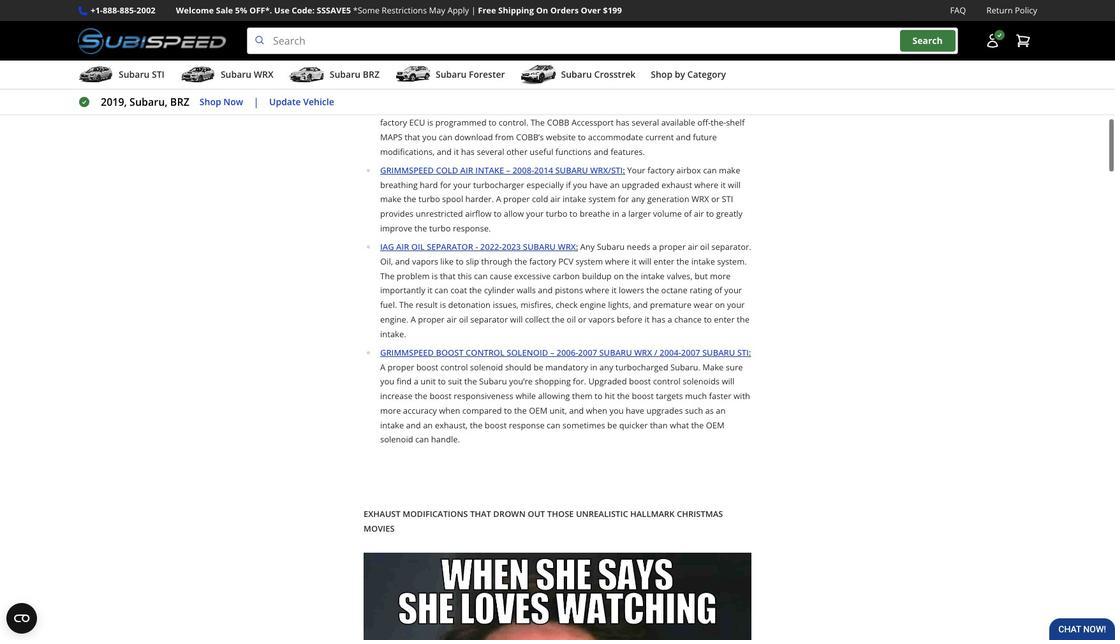 Task type: locate. For each thing, give the bounding box(es) containing it.
intake
[[476, 165, 504, 176]]

a subaru crosstrek thumbnail image image
[[521, 65, 556, 84]]

future
[[693, 131, 717, 143]]

control up suit
[[441, 362, 468, 373]]

oem down the as
[[706, 420, 725, 431]]

excessive
[[515, 270, 551, 282]]

cobb left tuning
[[380, 73, 403, 85]]

brz left a subaru forester thumbnail image
[[363, 68, 380, 81]]

vehicle
[[303, 96, 334, 108]]

1 vertical spatial sti
[[722, 194, 734, 205]]

/
[[655, 347, 658, 359]]

sti up sure
[[738, 347, 749, 359]]

from
[[495, 131, 514, 143]]

is inside any modified subaru or any modified vehicle for that matter will need a tune. anytime you add modifications that increase the horsepower, and the boost these numbers will go outside of the parameters that your factory ecu is programmed to control. the cobb accessport has several available off-the-shelf maps that you can download from cobb's website to accommodate current and future modifications, and it has several other useful functions and features.
[[428, 117, 434, 128]]

0 horizontal spatial more
[[380, 405, 401, 417]]

your down system.
[[725, 285, 742, 296]]

0 horizontal spatial control
[[441, 362, 468, 373]]

shop inside dropdown button
[[651, 68, 673, 81]]

boost down matter
[[478, 102, 500, 114]]

exhaust modifications that drown out those unrealistic hallmark christmas movies
[[364, 509, 724, 535]]

upgraded
[[589, 376, 627, 388]]

make up 'provides'
[[380, 194, 402, 205]]

1 vertical spatial –
[[507, 165, 511, 176]]

subaru crosstrek button
[[521, 63, 636, 89]]

search button
[[900, 30, 956, 52]]

larger
[[629, 208, 651, 220]]

0 horizontal spatial in
[[591, 362, 598, 373]]

that
[[470, 509, 491, 520]]

current
[[646, 131, 674, 143]]

walls
[[517, 285, 536, 296]]

: for grimmspeed cold air intake – 2008-2014 subaru wrx/sti
[[623, 165, 626, 176]]

0 vertical spatial or
[[709, 73, 717, 85]]

1 vertical spatial for
[[440, 179, 452, 191]]

subaru up now
[[221, 68, 252, 81]]

for for that
[[446, 88, 457, 99]]

the
[[531, 117, 545, 128], [380, 270, 395, 282], [399, 299, 414, 311]]

2023
[[502, 241, 521, 253]]

2 vertical spatial sti
[[738, 347, 749, 359]]

0 vertical spatial an
[[610, 179, 620, 191]]

greatly
[[717, 208, 743, 220]]

subaru up if
[[556, 165, 588, 176]]

sometimes
[[563, 420, 606, 431]]

subaru right the 2023
[[523, 241, 556, 253]]

sale
[[216, 4, 233, 16]]

1 vertical spatial system
[[576, 256, 603, 267]]

wrx inside grimmspeed boost control solenoid – 2006-2007 subaru wrx / 2004-2007 subaru sti : a proper boost control solenoid should be mandatory in any turbocharged subaru. make sure you find a unit to suit the subaru you're shopping for. upgraded boost control solenoids will increase the boost responsiveness while allowing them to hit the boost targets much faster with more accuracy when compared to the oem unit, and when you have upgrades such as an intake and an exhaust, the boost response can sometimes be quicker than what the oem solenoid can handle.
[[635, 347, 653, 359]]

any inside grimmspeed boost control solenoid – 2006-2007 subaru wrx / 2004-2007 subaru sti : a proper boost control solenoid should be mandatory in any turbocharged subaru. make sure you find a unit to suit the subaru you're shopping for. upgraded boost control solenoids will increase the boost responsiveness while allowing them to hit the boost targets much faster with more accuracy when compared to the oem unit, and when you have upgrades such as an intake and an exhaust, the boost response can sometimes be quicker than what the oem solenoid can handle.
[[600, 362, 614, 373]]

1 horizontal spatial an
[[610, 179, 620, 191]]

0 horizontal spatial solenoid
[[380, 434, 413, 446]]

any inside any modified subaru or any modified vehicle for that matter will need a tune. anytime you add modifications that increase the horsepower, and the boost these numbers will go outside of the parameters that your factory ecu is programmed to control. the cobb accessport has several available off-the-shelf maps that you can download from cobb's website to accommodate current and future modifications, and it has several other useful functions and features.
[[625, 73, 640, 85]]

when up sometimes
[[586, 405, 608, 417]]

| left free
[[472, 4, 476, 16]]

0 vertical spatial have
[[590, 179, 608, 191]]

2 vertical spatial the
[[399, 299, 414, 311]]

in right breathe
[[613, 208, 620, 220]]

issues,
[[493, 299, 519, 311]]

– inside grimmspeed boost control solenoid – 2006-2007 subaru wrx / 2004-2007 subaru sti : a proper boost control solenoid should be mandatory in any turbocharged subaru. make sure you find a unit to suit the subaru you're shopping for. upgraded boost control solenoids will increase the boost responsiveness while allowing them to hit the boost targets much faster with more accuracy when compared to the oem unit, and when you have upgrades such as an intake and an exhaust, the boost response can sometimes be quicker than what the oem solenoid can handle.
[[551, 347, 555, 359]]

a inside your factory airbox can make breathing hard for your turbocharger especially if you have an upgraded exhaust where it will make the turbo spool harder. a proper cold air intake system for any generation wrx or sti provides unrestricted airflow to allow your turbo to breathe in a larger volume of air to greatly improve the turbo response.
[[496, 194, 501, 205]]

has down premature
[[652, 314, 666, 325]]

an inside your factory airbox can make breathing hard for your turbocharger especially if you have an upgraded exhaust where it will make the turbo spool harder. a proper cold air intake system for any generation wrx or sti provides unrestricted airflow to allow your turbo to breathe in a larger volume of air to greatly improve the turbo response.
[[610, 179, 620, 191]]

harder.
[[466, 194, 494, 205]]

subispeed logo image
[[78, 28, 227, 54]]

grimmspeed cold air intake – 2008-2014 subaru wrx/sti link
[[380, 165, 623, 176]]

1 horizontal spatial be
[[608, 420, 617, 431]]

you right if
[[573, 179, 588, 191]]

2 horizontal spatial sti
[[738, 347, 749, 359]]

the up programmed
[[463, 102, 476, 114]]

1 vertical spatial wrx/sti
[[591, 165, 623, 176]]

1 horizontal spatial on
[[715, 299, 725, 311]]

1 2007 from the left
[[579, 347, 598, 359]]

have up breathe
[[590, 179, 608, 191]]

1 horizontal spatial more
[[710, 270, 731, 282]]

air
[[551, 194, 561, 205], [694, 208, 704, 220], [688, 241, 698, 253], [447, 314, 457, 325]]

be left quicker
[[608, 420, 617, 431]]

air right cold
[[461, 165, 474, 176]]

factory inside your factory airbox can make breathing hard for your turbocharger especially if you have an upgraded exhaust where it will make the turbo spool harder. a proper cold air intake system for any generation wrx or sti provides unrestricted airflow to allow your turbo to breathe in a larger volume of air to greatly improve the turbo response.
[[648, 165, 675, 176]]

a subaru brz thumbnail image image
[[289, 65, 325, 84]]

wrx/sti for anytime
[[588, 73, 621, 85]]

0 horizontal spatial modified
[[380, 88, 415, 99]]

airbox
[[677, 165, 701, 176]]

have up quicker
[[626, 405, 645, 417]]

0 vertical spatial a
[[496, 194, 501, 205]]

turbo down hard
[[419, 194, 440, 205]]

cobb
[[380, 73, 403, 85], [547, 117, 570, 128]]

for
[[446, 88, 457, 99], [440, 179, 452, 191], [618, 194, 630, 205]]

885-
[[120, 4, 137, 16]]

0 vertical spatial modified
[[642, 73, 677, 85]]

where up buildup
[[605, 256, 630, 267]]

of right rating
[[715, 285, 723, 296]]

2019,
[[101, 95, 127, 109]]

: inside grimmspeed boost control solenoid – 2006-2007 subaru wrx / 2004-2007 subaru sti : a proper boost control solenoid should be mandatory in any turbocharged subaru. make sure you find a unit to suit the subaru you're shopping for. upgraded boost control solenoids will increase the boost responsiveness while allowing them to hit the boost targets much faster with more accuracy when compared to the oem unit, and when you have upgrades such as an intake and an exhaust, the boost response can sometimes be quicker than what the oem solenoid can handle.
[[749, 347, 752, 359]]

0 vertical spatial the
[[531, 117, 545, 128]]

cold
[[436, 165, 458, 176]]

have inside your factory airbox can make breathing hard for your turbocharger especially if you have an upgraded exhaust where it will make the turbo spool harder. a proper cold air intake system for any generation wrx or sti provides unrestricted airflow to allow your turbo to breathe in a larger volume of air to greatly improve the turbo response.
[[590, 179, 608, 191]]

2 vertical spatial where
[[586, 285, 610, 296]]

1 vertical spatial cobb
[[547, 117, 570, 128]]

2008-
[[513, 165, 534, 176]]

0 horizontal spatial a
[[380, 362, 386, 373]]

2 grimmspeed from the top
[[380, 347, 434, 359]]

1 vertical spatial turbo
[[546, 208, 568, 220]]

cobb inside any modified subaru or any modified vehicle for that matter will need a tune. anytime you add modifications that increase the horsepower, and the boost these numbers will go outside of the parameters that your factory ecu is programmed to control. the cobb accessport has several available off-the-shelf maps that you can download from cobb's website to accommodate current and future modifications, and it has several other useful functions and features.
[[547, 117, 570, 128]]

1 horizontal spatial the
[[399, 299, 414, 311]]

out
[[528, 509, 545, 520]]

make
[[703, 362, 724, 373]]

any inside any subaru needs a proper air oil separator. oil, and vapors like to slip through the factory pcv system where it will enter the intake system. the problem is that this can cause excessive carbon buildup on the intake valves, but more importantly it can coat the cylinder walls and pistons where it lowers the octane rating of your fuel. the result is detonation issues, misfires, check engine lights, and premature wear on your engine. a proper air oil separator will collect the oil or vapors before it has a chance to enter the intake.
[[581, 241, 595, 253]]

search input field
[[247, 28, 959, 54]]

0 vertical spatial any
[[625, 73, 640, 85]]

shop left the by
[[651, 68, 673, 81]]

off*.
[[250, 4, 272, 16]]

oil
[[412, 241, 425, 253]]

any up add
[[625, 73, 640, 85]]

2 vertical spatial a
[[380, 362, 386, 373]]

a subaru wrx thumbnail image image
[[180, 65, 216, 84]]

2 horizontal spatial has
[[652, 314, 666, 325]]

*some
[[353, 4, 380, 16]]

1 horizontal spatial factory
[[530, 256, 557, 267]]

that up off-
[[692, 102, 708, 114]]

1 vertical spatial grimmspeed
[[380, 347, 434, 359]]

and down them
[[569, 405, 584, 417]]

the right suit
[[465, 376, 477, 388]]

subaru left needs
[[597, 241, 625, 253]]

any up the-
[[719, 73, 733, 85]]

1 vertical spatial has
[[461, 146, 475, 157]]

1 vertical spatial shop
[[200, 96, 221, 108]]

the
[[380, 102, 393, 114], [463, 102, 476, 114], [630, 102, 643, 114], [404, 194, 417, 205], [415, 223, 427, 234], [515, 256, 527, 267], [677, 256, 690, 267], [626, 270, 639, 282], [469, 285, 482, 296], [647, 285, 660, 296], [552, 314, 565, 325], [737, 314, 750, 325], [465, 376, 477, 388], [415, 391, 428, 402], [617, 391, 630, 402], [514, 405, 527, 417], [470, 420, 483, 431], [692, 420, 704, 431]]

0 horizontal spatial oem
[[529, 405, 548, 417]]

problem
[[397, 270, 430, 282]]

1 horizontal spatial oem
[[706, 420, 725, 431]]

subaru wrx button
[[180, 63, 274, 89]]

more inside grimmspeed boost control solenoid – 2006-2007 subaru wrx / 2004-2007 subaru sti : a proper boost control solenoid should be mandatory in any turbocharged subaru. make sure you find a unit to suit the subaru you're shopping for. upgraded boost control solenoids will increase the boost responsiveness while allowing them to hit the boost targets much faster with more accuracy when compared to the oem unit, and when you have upgrades such as an intake and an exhaust, the boost response can sometimes be quicker than what the oem solenoid can handle.
[[380, 405, 401, 417]]

horsepower,
[[395, 102, 444, 114]]

0 vertical spatial make
[[719, 165, 741, 176]]

subaru
[[119, 68, 150, 81], [221, 68, 252, 81], [330, 68, 361, 81], [436, 68, 467, 81], [561, 68, 592, 81], [679, 73, 707, 85], [597, 241, 625, 253], [479, 376, 507, 388]]

to up functions
[[578, 131, 586, 143]]

those
[[548, 509, 574, 520]]

1 horizontal spatial cobb
[[547, 117, 570, 128]]

0 vertical spatial shop
[[651, 68, 673, 81]]

system up buildup
[[576, 256, 603, 267]]

off-
[[698, 117, 711, 128]]

provides
[[380, 208, 414, 220]]

it up the greatly
[[721, 179, 726, 191]]

several up current
[[632, 117, 660, 128]]

a right "need"
[[542, 88, 547, 99]]

0 horizontal spatial vapors
[[412, 256, 438, 267]]

oil down detonation
[[459, 314, 468, 325]]

0 horizontal spatial have
[[590, 179, 608, 191]]

1 vertical spatial modified
[[380, 88, 415, 99]]

can right airbox
[[704, 165, 717, 176]]

proper up find
[[388, 362, 414, 373]]

response.
[[453, 223, 491, 234]]

control
[[441, 362, 468, 373], [653, 376, 681, 388]]

make right airbox
[[719, 165, 741, 176]]

has
[[616, 117, 630, 128], [461, 146, 475, 157], [652, 314, 666, 325]]

orders
[[551, 4, 579, 16]]

1 horizontal spatial of
[[684, 208, 692, 220]]

for inside any modified subaru or any modified vehicle for that matter will need a tune. anytime you add modifications that increase the horsepower, and the boost these numbers will go outside of the parameters that your factory ecu is programmed to control. the cobb accessport has several available off-the-shelf maps that you can download from cobb's website to accommodate current and future modifications, and it has several other useful functions and features.
[[446, 88, 457, 99]]

chance
[[675, 314, 702, 325]]

subaru
[[553, 73, 586, 85], [556, 165, 588, 176], [523, 241, 556, 253], [600, 347, 632, 359], [703, 347, 736, 359]]

1 vertical spatial of
[[684, 208, 692, 220]]

0 horizontal spatial of
[[620, 102, 628, 114]]

unrestricted
[[416, 208, 463, 220]]

0 horizontal spatial make
[[380, 194, 402, 205]]

sti inside grimmspeed boost control solenoid – 2006-2007 subaru wrx / 2004-2007 subaru sti : a proper boost control solenoid should be mandatory in any turbocharged subaru. make sure you find a unit to suit the subaru you're shopping for. upgraded boost control solenoids will increase the boost responsiveness while allowing them to hit the boost targets much faster with more accuracy when compared to the oem unit, and when you have upgrades such as an intake and an exhaust, the boost response can sometimes be quicker than what the oem solenoid can handle.
[[738, 347, 749, 359]]

– for 2008-
[[507, 165, 511, 176]]

2 vertical spatial –
[[551, 347, 555, 359]]

sti inside your factory airbox can make breathing hard for your turbocharger especially if you have an upgraded exhaust where it will make the turbo spool harder. a proper cold air intake system for any generation wrx or sti provides unrestricted airflow to allow your turbo to breathe in a larger volume of air to greatly improve the turbo response.
[[722, 194, 734, 205]]

an
[[610, 179, 620, 191], [716, 405, 726, 417], [423, 420, 433, 431]]

modified up modifications
[[642, 73, 677, 85]]

return
[[987, 4, 1013, 16]]

: up with
[[749, 347, 752, 359]]

0 horizontal spatial cobb
[[380, 73, 403, 85]]

the inside any modified subaru or any modified vehicle for that matter will need a tune. anytime you add modifications that increase the horsepower, and the boost these numbers will go outside of the parameters that your factory ecu is programmed to control. the cobb accessport has several available off-the-shelf maps that you can download from cobb's website to accommodate current and future modifications, and it has several other useful functions and features.
[[531, 117, 545, 128]]

it inside your factory airbox can make breathing hard for your turbocharger especially if you have an upgraded exhaust where it will make the turbo spool harder. a proper cold air intake system for any generation wrx or sti provides unrestricted airflow to allow your turbo to breathe in a larger volume of air to greatly improve the turbo response.
[[721, 179, 726, 191]]

1 horizontal spatial has
[[616, 117, 630, 128]]

0 vertical spatial grimmspeed
[[380, 165, 434, 176]]

proper down 'result'
[[418, 314, 445, 325]]

5%
[[235, 4, 247, 16]]

subaru for 2014
[[556, 165, 588, 176]]

0 horizontal spatial an
[[423, 420, 433, 431]]

2021
[[532, 73, 551, 85]]

accommodate
[[588, 131, 644, 143]]

0 horizontal spatial any
[[600, 362, 614, 373]]

for down cold
[[440, 179, 452, 191]]

air down detonation
[[447, 314, 457, 325]]

the up sure
[[737, 314, 750, 325]]

1 vertical spatial any
[[581, 241, 595, 253]]

1 vertical spatial have
[[626, 405, 645, 417]]

any for modified
[[625, 73, 640, 85]]

for up larger
[[618, 194, 630, 205]]

you inside your factory airbox can make breathing hard for your turbocharger especially if you have an upgraded exhaust where it will make the turbo spool harder. a proper cold air intake system for any generation wrx or sti provides unrestricted airflow to allow your turbo to breathe in a larger volume of air to greatly improve the turbo response.
[[573, 179, 588, 191]]

0 horizontal spatial the
[[380, 270, 395, 282]]

2 vertical spatial an
[[423, 420, 433, 431]]

0 vertical spatial factory
[[380, 117, 407, 128]]

of inside any modified subaru or any modified vehicle for that matter will need a tune. anytime you add modifications that increase the horsepower, and the boost these numbers will go outside of the parameters that your factory ecu is programmed to control. the cobb accessport has several available off-the-shelf maps that you can download from cobb's website to accommodate current and future modifications, and it has several other useful functions and features.
[[620, 102, 628, 114]]

oil left the separator.
[[701, 241, 710, 253]]

detonation
[[448, 299, 491, 311]]

-
[[476, 241, 478, 253]]

a down intake.
[[380, 362, 386, 373]]

hallmark
[[631, 509, 675, 520]]

1 vertical spatial several
[[477, 146, 505, 157]]

shopping
[[535, 376, 571, 388]]

1 vertical spatial any
[[632, 194, 646, 205]]

2 vertical spatial of
[[715, 285, 723, 296]]

0 horizontal spatial when
[[439, 405, 461, 417]]

0 horizontal spatial |
[[254, 95, 259, 109]]

factory
[[380, 117, 407, 128], [648, 165, 675, 176], [530, 256, 557, 267]]

or inside any modified subaru or any modified vehicle for that matter will need a tune. anytime you add modifications that increase the horsepower, and the boost these numbers will go outside of the parameters that your factory ecu is programmed to control. the cobb accessport has several available off-the-shelf maps that you can download from cobb's website to accommodate current and future modifications, and it has several other useful functions and features.
[[709, 73, 717, 85]]

for down v3
[[446, 88, 457, 99]]

can inside any modified subaru or any modified vehicle for that matter will need a tune. anytime you add modifications that increase the horsepower, and the boost these numbers will go outside of the parameters that your factory ecu is programmed to control. the cobb accessport has several available off-the-shelf maps that you can download from cobb's website to accommodate current and future modifications, and it has several other useful functions and features.
[[439, 131, 453, 143]]

0 horizontal spatial 2007
[[579, 347, 598, 359]]

button image
[[986, 33, 1001, 49]]

1 vertical spatial make
[[380, 194, 402, 205]]

any up upgraded
[[600, 362, 614, 373]]

1 horizontal spatial in
[[613, 208, 620, 220]]

importantly
[[380, 285, 426, 296]]

welcome sale 5% off*. use code: sssave5 *some restrictions may apply | free shipping on orders over $199
[[176, 4, 622, 16]]

boost
[[478, 102, 500, 114], [417, 362, 439, 373], [629, 376, 651, 388], [430, 391, 452, 402], [632, 391, 654, 402], [485, 420, 507, 431]]

1 horizontal spatial shop
[[651, 68, 673, 81]]

oil down check on the top
[[567, 314, 576, 325]]

has inside any subaru needs a proper air oil separator. oil, and vapors like to slip through the factory pcv system where it will enter the intake system. the problem is that this can cause excessive carbon buildup on the intake valves, but more importantly it can coat the cylinder walls and pistons where it lowers the octane rating of your fuel. the result is detonation issues, misfires, check engine lights, and premature wear on your engine. a proper air oil separator will collect the oil or vapors before it has a chance to enter the intake.
[[652, 314, 666, 325]]

0 vertical spatial several
[[632, 117, 660, 128]]

have inside grimmspeed boost control solenoid – 2006-2007 subaru wrx / 2004-2007 subaru sti : a proper boost control solenoid should be mandatory in any turbocharged subaru. make sure you find a unit to suit the subaru you're shopping for. upgraded boost control solenoids will increase the boost responsiveness while allowing them to hit the boost targets much faster with more accuracy when compared to the oem unit, and when you have upgrades such as an intake and an exhaust, the boost response can sometimes be quicker than what the oem solenoid can handle.
[[626, 405, 645, 417]]

the right lowers
[[647, 285, 660, 296]]

1 vertical spatial oem
[[706, 420, 725, 431]]

any up buildup
[[581, 241, 595, 253]]

subaru for 2007
[[600, 347, 632, 359]]

1 grimmspeed from the top
[[380, 165, 434, 176]]

intake inside grimmspeed boost control solenoid – 2006-2007 subaru wrx / 2004-2007 subaru sti : a proper boost control solenoid should be mandatory in any turbocharged subaru. make sure you find a unit to suit the subaru you're shopping for. upgraded boost control solenoids will increase the boost responsiveness while allowing them to hit the boost targets much faster with more accuracy when compared to the oem unit, and when you have upgrades such as an intake and an exhaust, the boost response can sometimes be quicker than what the oem solenoid can handle.
[[380, 420, 404, 431]]

any inside your factory airbox can make breathing hard for your turbocharger especially if you have an upgraded exhaust where it will make the turbo spool harder. a proper cold air intake system for any generation wrx or sti provides unrestricted airflow to allow your turbo to breathe in a larger volume of air to greatly improve the turbo response.
[[632, 194, 646, 205]]

free
[[478, 4, 496, 16]]

: up carbon on the top of page
[[576, 241, 578, 253]]

0 horizontal spatial sti
[[152, 68, 165, 81]]

a right engine.
[[411, 314, 416, 325]]

a inside your factory airbox can make breathing hard for your turbocharger especially if you have an upgraded exhaust where it will make the turbo spool harder. a proper cold air intake system for any generation wrx or sti provides unrestricted airflow to allow your turbo to breathe in a larger volume of air to greatly improve the turbo response.
[[622, 208, 627, 220]]

that inside any subaru needs a proper air oil separator. oil, and vapors like to slip through the factory pcv system where it will enter the intake system. the problem is that this can cause excessive carbon buildup on the intake valves, but more importantly it can coat the cylinder walls and pistons where it lowers the octane rating of your fuel. the result is detonation issues, misfires, check engine lights, and premature wear on your engine. a proper air oil separator will collect the oil or vapors before it has a chance to enter the intake.
[[440, 270, 456, 282]]

in inside grimmspeed boost control solenoid – 2006-2007 subaru wrx / 2004-2007 subaru sti : a proper boost control solenoid should be mandatory in any turbocharged subaru. make sure you find a unit to suit the subaru you're shopping for. upgraded boost control solenoids will increase the boost responsiveness while allowing them to hit the boost targets much faster with more accuracy when compared to the oem unit, and when you have upgrades such as an intake and an exhaust, the boost response can sometimes be quicker than what the oem solenoid can handle.
[[591, 362, 598, 373]]

you
[[605, 88, 619, 99], [423, 131, 437, 143], [573, 179, 588, 191], [380, 376, 395, 388], [610, 405, 624, 417]]

engine.
[[380, 314, 409, 325]]

solenoid down accuracy
[[380, 434, 413, 446]]

0 vertical spatial air
[[461, 165, 474, 176]]

the down numbers
[[531, 117, 545, 128]]

the down such
[[692, 420, 704, 431]]

grimmspeed up breathing
[[380, 165, 434, 176]]

the down oil,
[[380, 270, 395, 282]]

premature
[[650, 299, 692, 311]]

shelf
[[726, 117, 745, 128]]

1 vertical spatial more
[[380, 405, 401, 417]]

a inside grimmspeed boost control solenoid – 2006-2007 subaru wrx / 2004-2007 subaru sti : a proper boost control solenoid should be mandatory in any turbocharged subaru. make sure you find a unit to suit the subaru you're shopping for. upgraded boost control solenoids will increase the boost responsiveness while allowing them to hit the boost targets much faster with more accuracy when compared to the oem unit, and when you have upgrades such as an intake and an exhaust, the boost response can sometimes be quicker than what the oem solenoid can handle.
[[414, 376, 419, 388]]

subaru up responsiveness
[[479, 376, 507, 388]]

1 when from the left
[[439, 405, 461, 417]]

increase
[[711, 88, 743, 99], [380, 391, 413, 402]]

0 vertical spatial of
[[620, 102, 628, 114]]

the up oil
[[415, 223, 427, 234]]

an down accuracy
[[423, 420, 433, 431]]

sti up "subaru," at the left top
[[152, 68, 165, 81]]

intake
[[563, 194, 587, 205], [692, 256, 716, 267], [641, 270, 665, 282], [380, 420, 404, 431]]

of down add
[[620, 102, 628, 114]]

wrx inside dropdown button
[[254, 68, 274, 81]]

2014
[[534, 165, 553, 176]]

features.
[[611, 146, 645, 157]]

wrx/sti down 'features.'
[[591, 165, 623, 176]]

– left 2015-
[[504, 73, 508, 85]]

:
[[621, 73, 623, 85], [623, 165, 626, 176], [576, 241, 578, 253], [749, 347, 752, 359]]

while
[[516, 391, 536, 402]]

in
[[613, 208, 620, 220], [591, 362, 598, 373]]

your inside any modified subaru or any modified vehicle for that matter will need a tune. anytime you add modifications that increase the horsepower, and the boost these numbers will go outside of the parameters that your factory ecu is programmed to control. the cobb accessport has several available off-the-shelf maps that you can download from cobb's website to accommodate current and future modifications, and it has several other useful functions and features.
[[710, 102, 728, 114]]

a subaru forester thumbnail image image
[[395, 65, 431, 84]]

subaru wrx
[[221, 68, 274, 81]]

1 vertical spatial increase
[[380, 391, 413, 402]]

grimmspeed inside grimmspeed boost control solenoid – 2006-2007 subaru wrx / 2004-2007 subaru sti : a proper boost control solenoid should be mandatory in any turbocharged subaru. make sure you find a unit to suit the subaru you're shopping for. upgraded boost control solenoids will increase the boost responsiveness while allowing them to hit the boost targets much faster with more accuracy when compared to the oem unit, and when you have upgrades such as an intake and an exhaust, the boost response can sometimes be quicker than what the oem solenoid can handle.
[[380, 347, 434, 359]]

exhaust,
[[435, 420, 468, 431]]

1 horizontal spatial any
[[632, 194, 646, 205]]

boost
[[436, 347, 464, 359]]

air
[[461, 165, 474, 176], [396, 241, 409, 253]]

0 vertical spatial be
[[534, 362, 544, 373]]

1 vertical spatial vapors
[[589, 314, 615, 325]]

0 vertical spatial in
[[613, 208, 620, 220]]

be down solenoid
[[534, 362, 544, 373]]

2022-
[[481, 241, 502, 253]]

grimmspeed boost control solenoid – 2006-2007 subaru wrx / 2004-2007 subaru sti link
[[380, 347, 749, 359]]

solenoid down control
[[470, 362, 503, 373]]

| right now
[[254, 95, 259, 109]]

proper up allow
[[504, 194, 530, 205]]

air left the greatly
[[694, 208, 704, 220]]

0 horizontal spatial factory
[[380, 117, 407, 128]]

1 vertical spatial enter
[[714, 314, 735, 325]]

wrx up pcv
[[558, 241, 576, 253]]

2 horizontal spatial factory
[[648, 165, 675, 176]]

factory inside any modified subaru or any modified vehicle for that matter will need a tune. anytime you add modifications that increase the horsepower, and the boost these numbers will go outside of the parameters that your factory ecu is programmed to control. the cobb accessport has several available off-the-shelf maps that you can download from cobb's website to accommodate current and future modifications, and it has several other useful functions and features.
[[380, 117, 407, 128]]

0 vertical spatial is
[[428, 117, 434, 128]]

an right the as
[[716, 405, 726, 417]]

2007 up the mandatory
[[579, 347, 598, 359]]

faq
[[951, 4, 967, 16]]

modifications,
[[380, 146, 435, 157]]

oil,
[[380, 256, 393, 267]]

you down hit
[[610, 405, 624, 417]]



Task type: vqa. For each thing, say whether or not it's contained in the screenshot.


Task type: describe. For each thing, give the bounding box(es) containing it.
cause
[[490, 270, 512, 282]]

a inside any subaru needs a proper air oil separator. oil, and vapors like to slip through the factory pcv system where it will enter the intake system. the problem is that this can cause excessive carbon buildup on the intake valves, but more importantly it can coat the cylinder walls and pistons where it lowers the octane rating of your fuel. the result is detonation issues, misfires, check engine lights, and premature wear on your engine. a proper air oil separator will collect the oil or vapors before it has a chance to enter the intake.
[[411, 314, 416, 325]]

a inside grimmspeed boost control solenoid – 2006-2007 subaru wrx / 2004-2007 subaru sti : a proper boost control solenoid should be mandatory in any turbocharged subaru. make sure you find a unit to suit the subaru you're shopping for. upgraded boost control solenoids will increase the boost responsiveness while allowing them to hit the boost targets much faster with more accuracy when compared to the oem unit, and when you have upgrades such as an intake and an exhaust, the boost response can sometimes be quicker than what the oem solenoid can handle.
[[380, 362, 386, 373]]

0 vertical spatial turbo
[[419, 194, 440, 205]]

lowers
[[619, 285, 645, 296]]

1 horizontal spatial several
[[632, 117, 660, 128]]

will inside your factory airbox can make breathing hard for your turbocharger especially if you have an upgraded exhaust where it will make the turbo spool harder. a proper cold air intake system for any generation wrx or sti provides unrestricted airflow to allow your turbo to breathe in a larger volume of air to greatly improve the turbo response.
[[728, 179, 741, 191]]

system inside any subaru needs a proper air oil separator. oil, and vapors like to slip through the factory pcv system where it will enter the intake system. the problem is that this can cause excessive carbon buildup on the intake valves, but more importantly it can coat the cylinder walls and pistons where it lowers the octane rating of your fuel. the result is detonation issues, misfires, check engine lights, and premature wear on your engine. a proper air oil separator will collect the oil or vapors before it has a chance to enter the intake.
[[576, 256, 603, 267]]

cobb's
[[516, 131, 544, 143]]

slip
[[466, 256, 479, 267]]

it up lights,
[[612, 285, 617, 296]]

faster
[[710, 391, 732, 402]]

shop by category
[[651, 68, 726, 81]]

factory inside any subaru needs a proper air oil separator. oil, and vapors like to slip through the factory pcv system where it will enter the intake system. the problem is that this can cause excessive carbon buildup on the intake valves, but more importantly it can coat the cylinder walls and pistons where it lowers the octane rating of your fuel. the result is detonation issues, misfires, check engine lights, and premature wear on your engine. a proper air oil separator will collect the oil or vapors before it has a chance to enter the intake.
[[530, 256, 557, 267]]

to up from
[[489, 117, 497, 128]]

subaru inside grimmspeed boost control solenoid – 2006-2007 subaru wrx / 2004-2007 subaru sti : a proper boost control solenoid should be mandatory in any turbocharged subaru. make sure you find a unit to suit the subaru you're shopping for. upgraded boost control solenoids will increase the boost responsiveness while allowing them to hit the boost targets much faster with more accuracy when compared to the oem unit, and when you have upgrades such as an intake and an exhaust, the boost response can sometimes be quicker than what the oem solenoid can handle.
[[479, 376, 507, 388]]

category
[[688, 68, 726, 81]]

air right cold on the left of the page
[[551, 194, 561, 205]]

it inside any modified subaru or any modified vehicle for that matter will need a tune. anytime you add modifications that increase the horsepower, and the boost these numbers will go outside of the parameters that your factory ecu is programmed to control. the cobb accessport has several available off-the-shelf maps that you can download from cobb's website to accommodate current and future modifications, and it has several other useful functions and features.
[[454, 146, 459, 157]]

that down accessport
[[459, 88, 475, 99]]

and down accommodate
[[594, 146, 609, 157]]

breathe
[[580, 208, 610, 220]]

2 horizontal spatial oil
[[701, 241, 710, 253]]

a right needs
[[653, 241, 657, 253]]

will left go
[[563, 102, 575, 114]]

will down the issues,
[[510, 314, 523, 325]]

available
[[662, 117, 696, 128]]

any inside any modified subaru or any modified vehicle for that matter will need a tune. anytime you add modifications that increase the horsepower, and the boost these numbers will go outside of the parameters that your factory ecu is programmed to control. the cobb accessport has several available off-the-shelf maps that you can download from cobb's website to accommodate current and future modifications, and it has several other useful functions and features.
[[719, 73, 733, 85]]

exhaust
[[662, 179, 693, 191]]

this
[[458, 270, 472, 282]]

0 horizontal spatial several
[[477, 146, 505, 157]]

the down the 2023
[[515, 256, 527, 267]]

boost inside any modified subaru or any modified vehicle for that matter will need a tune. anytime you add modifications that increase the horsepower, and the boost these numbers will go outside of the parameters that your factory ecu is programmed to control. the cobb accessport has several available off-the-shelf maps that you can download from cobb's website to accommodate current and future modifications, and it has several other useful functions and features.
[[478, 102, 500, 114]]

the-
[[711, 117, 727, 128]]

1 horizontal spatial oil
[[567, 314, 576, 325]]

the right hit
[[617, 391, 630, 402]]

the up lowers
[[626, 270, 639, 282]]

valves,
[[667, 270, 693, 282]]

wrx/sti for an
[[591, 165, 623, 176]]

0 vertical spatial vapors
[[412, 256, 438, 267]]

octane
[[662, 285, 688, 296]]

0 horizontal spatial be
[[534, 362, 544, 373]]

can inside your factory airbox can make breathing hard for your turbocharger especially if you have an upgraded exhaust where it will make the turbo spool harder. a proper cold air intake system for any generation wrx or sti provides unrestricted airflow to allow your turbo to breathe in a larger volume of air to greatly improve the turbo response.
[[704, 165, 717, 176]]

add
[[621, 88, 636, 99]]

quicker
[[620, 420, 648, 431]]

and up cold
[[437, 146, 452, 157]]

and right oil,
[[395, 256, 410, 267]]

modifications
[[638, 88, 691, 99]]

0 vertical spatial has
[[616, 117, 630, 128]]

restrictions
[[382, 4, 427, 16]]

proper up valves,
[[660, 241, 686, 253]]

before
[[617, 314, 643, 325]]

subaru up anytime
[[561, 68, 592, 81]]

1 horizontal spatial air
[[461, 165, 474, 176]]

will up 'these'
[[505, 88, 518, 99]]

you left add
[[605, 88, 619, 99]]

2 horizontal spatial an
[[716, 405, 726, 417]]

brz inside dropdown button
[[363, 68, 380, 81]]

separator
[[427, 241, 474, 253]]

+1-888-885-2002 link
[[91, 4, 156, 17]]

1 horizontal spatial modified
[[642, 73, 677, 85]]

the up detonation
[[469, 285, 482, 296]]

0 horizontal spatial oil
[[459, 314, 468, 325]]

to left breathe
[[570, 208, 578, 220]]

the down breathing
[[404, 194, 417, 205]]

outside
[[589, 102, 618, 114]]

what
[[670, 420, 689, 431]]

to left hit
[[595, 391, 603, 402]]

mandatory
[[546, 362, 588, 373]]

: for iag air oil separator - 2022-2023 subaru wrx
[[576, 241, 578, 253]]

2 2007 from the left
[[682, 347, 701, 359]]

a subaru sti thumbnail image image
[[78, 65, 114, 84]]

2002
[[137, 4, 156, 16]]

and up misfires,
[[538, 285, 553, 296]]

the up accuracy
[[415, 391, 428, 402]]

subaru for 2021
[[553, 73, 586, 85]]

shop now link
[[200, 95, 243, 109]]

the down add
[[630, 102, 643, 114]]

over
[[581, 4, 601, 16]]

2 vertical spatial turbo
[[429, 223, 451, 234]]

intake up lowers
[[641, 270, 665, 282]]

lights,
[[608, 299, 631, 311]]

accuracy
[[403, 405, 437, 417]]

crosstrek
[[595, 68, 636, 81]]

grimmspeed for grimmspeed cold air intake – 2008-2014 subaru wrx/sti :
[[380, 165, 434, 176]]

subaru inside any modified subaru or any modified vehicle for that matter will need a tune. anytime you add modifications that increase the horsepower, and the boost these numbers will go outside of the parameters that your factory ecu is programmed to control. the cobb accessport has several available off-the-shelf maps that you can download from cobb's website to accommodate current and future modifications, and it has several other useful functions and features.
[[679, 73, 707, 85]]

can left coat
[[435, 285, 449, 296]]

boost up "unit"
[[417, 362, 439, 373]]

programmed
[[436, 117, 487, 128]]

subaru crosstrek
[[561, 68, 636, 81]]

the down check on the top
[[552, 314, 565, 325]]

subaru for 2023
[[523, 241, 556, 253]]

will inside grimmspeed boost control solenoid – 2006-2007 subaru wrx / 2004-2007 subaru sti : a proper boost control solenoid should be mandatory in any turbocharged subaru. make sure you find a unit to suit the subaru you're shopping for. upgraded boost control solenoids will increase the boost responsiveness while allowing them to hit the boost targets much faster with more accuracy when compared to the oem unit, and when you have upgrades such as an intake and an exhaust, the boost response can sometimes be quicker than what the oem solenoid can handle.
[[722, 376, 735, 388]]

and up programmed
[[446, 102, 461, 114]]

the down compared
[[470, 420, 483, 431]]

shop for shop now
[[200, 96, 221, 108]]

any subaru needs a proper air oil separator. oil, and vapors like to slip through the factory pcv system where it will enter the intake system. the problem is that this can cause excessive carbon buildup on the intake valves, but more importantly it can coat the cylinder walls and pistons where it lowers the octane rating of your fuel. the result is detonation issues, misfires, check engine lights, and premature wear on your engine. a proper air oil separator will collect the oil or vapors before it has a chance to enter the intake.
[[380, 241, 752, 340]]

intake inside your factory airbox can make breathing hard for your turbocharger especially if you have an upgraded exhaust where it will make the turbo spool harder. a proper cold air intake system for any generation wrx or sti provides unrestricted airflow to allow your turbo to breathe in a larger volume of air to greatly improve the turbo response.
[[563, 194, 587, 205]]

subaru up "2019, subaru, brz"
[[119, 68, 150, 81]]

subaru up vehicle
[[330, 68, 361, 81]]

use
[[274, 4, 290, 16]]

can left handle.
[[416, 434, 429, 446]]

to left the greatly
[[707, 208, 715, 220]]

any for subaru
[[581, 241, 595, 253]]

or inside your factory airbox can make breathing hard for your turbocharger especially if you have an upgraded exhaust where it will make the turbo spool harder. a proper cold air intake system for any generation wrx or sti provides unrestricted airflow to allow your turbo to breathe in a larger volume of air to greatly improve the turbo response.
[[712, 194, 720, 205]]

– for 2015-
[[504, 73, 508, 85]]

accessport
[[451, 73, 502, 85]]

in inside your factory airbox can make breathing hard for your turbocharger especially if you have an upgraded exhaust where it will make the turbo spool harder. a proper cold air intake system for any generation wrx or sti provides unrestricted airflow to allow your turbo to breathe in a larger volume of air to greatly improve the turbo response.
[[613, 208, 620, 220]]

for for your
[[440, 179, 452, 191]]

to up response
[[504, 405, 512, 417]]

return policy
[[987, 4, 1038, 16]]

it down needs
[[632, 256, 637, 267]]

buildup
[[582, 270, 612, 282]]

can right 'this'
[[474, 270, 488, 282]]

your down cold on the left of the page
[[526, 208, 544, 220]]

needs
[[627, 241, 651, 253]]

more inside any subaru needs a proper air oil separator. oil, and vapors like to slip through the factory pcv system where it will enter the intake system. the problem is that this can cause excessive carbon buildup on the intake valves, but more importantly it can coat the cylinder walls and pistons where it lowers the octane rating of your fuel. the result is detonation issues, misfires, check engine lights, and premature wear on your engine. a proper air oil separator will collect the oil or vapors before it has a chance to enter the intake.
[[710, 270, 731, 282]]

to right like
[[456, 256, 464, 267]]

pistons
[[555, 285, 583, 296]]

: for cobb tuning v3 accessport – 2015-2021 subaru wrx/sti
[[621, 73, 623, 85]]

that down "category"
[[693, 88, 708, 99]]

– for 2006-
[[551, 347, 555, 359]]

suit
[[448, 376, 462, 388]]

subaru inside any subaru needs a proper air oil separator. oil, and vapors like to slip through the factory pcv system where it will enter the intake system. the problem is that this can cause excessive carbon buildup on the intake valves, but more importantly it can coat the cylinder walls and pistons where it lowers the octane rating of your fuel. the result is detonation issues, misfires, check engine lights, and premature wear on your engine. a proper air oil separator will collect the oil or vapors before it has a chance to enter the intake.
[[597, 241, 625, 253]]

will down needs
[[639, 256, 652, 267]]

shop now
[[200, 96, 243, 108]]

1 horizontal spatial vapors
[[589, 314, 615, 325]]

christmas
[[677, 509, 724, 520]]

improve
[[380, 223, 412, 234]]

1 vertical spatial where
[[605, 256, 630, 267]]

0 vertical spatial on
[[614, 270, 624, 282]]

intake.
[[380, 328, 406, 340]]

and down lowers
[[633, 299, 648, 311]]

to down wear
[[704, 314, 712, 325]]

your up spool
[[454, 179, 471, 191]]

handle.
[[431, 434, 460, 446]]

control
[[466, 347, 505, 359]]

turbocharger
[[474, 179, 525, 191]]

that down ecu
[[405, 131, 420, 143]]

you're
[[509, 376, 533, 388]]

the up valves,
[[677, 256, 690, 267]]

you down ecu
[[423, 131, 437, 143]]

the down while
[[514, 405, 527, 417]]

boost up upgrades
[[632, 391, 654, 402]]

proper inside your factory airbox can make breathing hard for your turbocharger especially if you have an upgraded exhaust where it will make the turbo spool harder. a proper cold air intake system for any generation wrx or sti provides unrestricted airflow to allow your turbo to breathe in a larger volume of air to greatly improve the turbo response.
[[504, 194, 530, 205]]

it up 'result'
[[428, 285, 433, 296]]

boost down turbocharged
[[629, 376, 651, 388]]

any modified subaru or any modified vehicle for that matter will need a tune. anytime you add modifications that increase the horsepower, and the boost these numbers will go outside of the parameters that your factory ecu is programmed to control. the cobb accessport has several available off-the-shelf maps that you can download from cobb's website to accommodate current and future modifications, and it has several other useful functions and features.
[[380, 73, 745, 157]]

to left suit
[[438, 376, 446, 388]]

1 horizontal spatial solenoid
[[470, 362, 503, 373]]

welcome
[[176, 4, 214, 16]]

2 vertical spatial is
[[440, 299, 446, 311]]

grimmspeed for grimmspeed boost control solenoid – 2006-2007 subaru wrx / 2004-2007 subaru sti : a proper boost control solenoid should be mandatory in any turbocharged subaru. make sure you find a unit to suit the subaru you're shopping for. upgraded boost control solenoids will increase the boost responsiveness while allowing them to hit the boost targets much faster with more accuracy when compared to the oem unit, and when you have upgrades such as an intake and an exhaust, the boost response can sometimes be quicker than what the oem solenoid can handle.
[[380, 347, 434, 359]]

0 horizontal spatial enter
[[654, 256, 675, 267]]

upgrades
[[647, 405, 683, 417]]

allowing
[[538, 391, 570, 402]]

breathing
[[380, 179, 418, 191]]

airflow
[[465, 208, 492, 220]]

tune.
[[549, 88, 569, 99]]

can down 'unit,'
[[547, 420, 561, 431]]

subaru sti button
[[78, 63, 165, 89]]

open widget image
[[6, 604, 37, 634]]

wear
[[694, 299, 713, 311]]

subaru up "vehicle"
[[436, 68, 467, 81]]

rating
[[690, 285, 713, 296]]

1 vertical spatial the
[[380, 270, 395, 282]]

sssave5
[[317, 4, 351, 16]]

matter
[[477, 88, 503, 99]]

anytime
[[571, 88, 603, 99]]

policy
[[1016, 4, 1038, 16]]

1 horizontal spatial |
[[472, 4, 476, 16]]

the up "maps"
[[380, 102, 393, 114]]

1 vertical spatial control
[[653, 376, 681, 388]]

increase inside any modified subaru or any modified vehicle for that matter will need a tune. anytime you add modifications that increase the horsepower, and the boost these numbers will go outside of the parameters that your factory ecu is programmed to control. the cobb accessport has several available off-the-shelf maps that you can download from cobb's website to accommodate current and future modifications, and it has several other useful functions and features.
[[711, 88, 743, 99]]

1 vertical spatial solenoid
[[380, 434, 413, 446]]

sti inside dropdown button
[[152, 68, 165, 81]]

collect
[[525, 314, 550, 325]]

2 when from the left
[[586, 405, 608, 417]]

1 vertical spatial on
[[715, 299, 725, 311]]

to left allow
[[494, 208, 502, 220]]

unit,
[[550, 405, 567, 417]]

you left find
[[380, 376, 395, 388]]

1 horizontal spatial enter
[[714, 314, 735, 325]]

or inside any subaru needs a proper air oil separator. oil, and vapors like to slip through the factory pcv system where it will enter the intake system. the problem is that this can cause excessive carbon buildup on the intake valves, but more importantly it can coat the cylinder walls and pistons where it lowers the octane rating of your fuel. the result is detonation issues, misfires, check engine lights, and premature wear on your engine. a proper air oil separator will collect the oil or vapors before it has a chance to enter the intake.
[[578, 314, 587, 325]]

v3
[[439, 73, 449, 85]]

through
[[481, 256, 513, 267]]

where inside your factory airbox can make breathing hard for your turbocharger especially if you have an upgraded exhaust where it will make the turbo spool harder. a proper cold air intake system for any generation wrx or sti provides unrestricted airflow to allow your turbo to breathe in a larger volume of air to greatly improve the turbo response.
[[695, 179, 719, 191]]

and down available
[[676, 131, 691, 143]]

subaru up the make at the bottom of page
[[703, 347, 736, 359]]

a down premature
[[668, 314, 673, 325]]

boost down "unit"
[[430, 391, 452, 402]]

such
[[685, 405, 704, 417]]

shipping
[[499, 4, 534, 16]]

0 horizontal spatial has
[[461, 146, 475, 157]]

1 vertical spatial |
[[254, 95, 259, 109]]

boost down compared
[[485, 420, 507, 431]]

2 vertical spatial for
[[618, 194, 630, 205]]

intake up but
[[692, 256, 716, 267]]

proper inside grimmspeed boost control solenoid – 2006-2007 subaru wrx / 2004-2007 subaru sti : a proper boost control solenoid should be mandatory in any turbocharged subaru. make sure you find a unit to suit the subaru you're shopping for. upgraded boost control solenoids will increase the boost responsiveness while allowing them to hit the boost targets much faster with more accuracy when compared to the oem unit, and when you have upgrades such as an intake and an exhaust, the boost response can sometimes be quicker than what the oem solenoid can handle.
[[388, 362, 414, 373]]

system inside your factory airbox can make breathing hard for your turbocharger especially if you have an upgraded exhaust where it will make the turbo spool harder. a proper cold air intake system for any generation wrx or sti provides unrestricted airflow to allow your turbo to breathe in a larger volume of air to greatly improve the turbo response.
[[589, 194, 616, 205]]

like
[[441, 256, 454, 267]]

but
[[695, 270, 708, 282]]

if
[[566, 179, 571, 191]]

iag
[[380, 241, 394, 253]]

it right the before
[[645, 314, 650, 325]]

engine
[[580, 299, 606, 311]]

on
[[536, 4, 548, 16]]

code:
[[292, 4, 315, 16]]

1 vertical spatial air
[[396, 241, 409, 253]]

wrx inside your factory airbox can make breathing hard for your turbocharger especially if you have an upgraded exhaust where it will make the turbo spool harder. a proper cold air intake system for any generation wrx or sti provides unrestricted airflow to allow your turbo to breathe in a larger volume of air to greatly improve the turbo response.
[[692, 194, 710, 205]]

and down accuracy
[[406, 420, 421, 431]]

shop for shop by category
[[651, 68, 673, 81]]

1 horizontal spatial make
[[719, 165, 741, 176]]

cobb tuning v3 accessport – 2015-2021 subaru wrx/sti :
[[380, 73, 623, 85]]

subaru brz button
[[289, 63, 380, 89]]

for.
[[573, 376, 587, 388]]

unit
[[421, 376, 436, 388]]

1 vertical spatial brz
[[170, 95, 189, 109]]

a inside any modified subaru or any modified vehicle for that matter will need a tune. anytime you add modifications that increase the horsepower, and the boost these numbers will go outside of the parameters that your factory ecu is programmed to control. the cobb accessport has several available off-the-shelf maps that you can download from cobb's website to accommodate current and future modifications, and it has several other useful functions and features.
[[542, 88, 547, 99]]

return policy link
[[987, 4, 1038, 17]]

apply
[[448, 4, 469, 16]]

of inside any subaru needs a proper air oil separator. oil, and vapors like to slip through the factory pcv system where it will enter the intake system. the problem is that this can cause excessive carbon buildup on the intake valves, but more importantly it can coat the cylinder walls and pistons where it lowers the octane rating of your fuel. the result is detonation issues, misfires, check engine lights, and premature wear on your engine. a proper air oil separator will collect the oil or vapors before it has a chance to enter the intake.
[[715, 285, 723, 296]]

forester
[[469, 68, 505, 81]]

of inside your factory airbox can make breathing hard for your turbocharger especially if you have an upgraded exhaust where it will make the turbo spool harder. a proper cold air intake system for any generation wrx or sti provides unrestricted airflow to allow your turbo to breathe in a larger volume of air to greatly improve the turbo response.
[[684, 208, 692, 220]]

increase inside grimmspeed boost control solenoid – 2006-2007 subaru wrx / 2004-2007 subaru sti : a proper boost control solenoid should be mandatory in any turbocharged subaru. make sure you find a unit to suit the subaru you're shopping for. upgraded boost control solenoids will increase the boost responsiveness while allowing them to hit the boost targets much faster with more accuracy when compared to the oem unit, and when you have upgrades such as an intake and an exhaust, the boost response can sometimes be quicker than what the oem solenoid can handle.
[[380, 391, 413, 402]]

air up but
[[688, 241, 698, 253]]

1 vertical spatial is
[[432, 270, 438, 282]]

0 vertical spatial cobb
[[380, 73, 403, 85]]

your right wear
[[728, 299, 745, 311]]

may
[[429, 4, 446, 16]]



